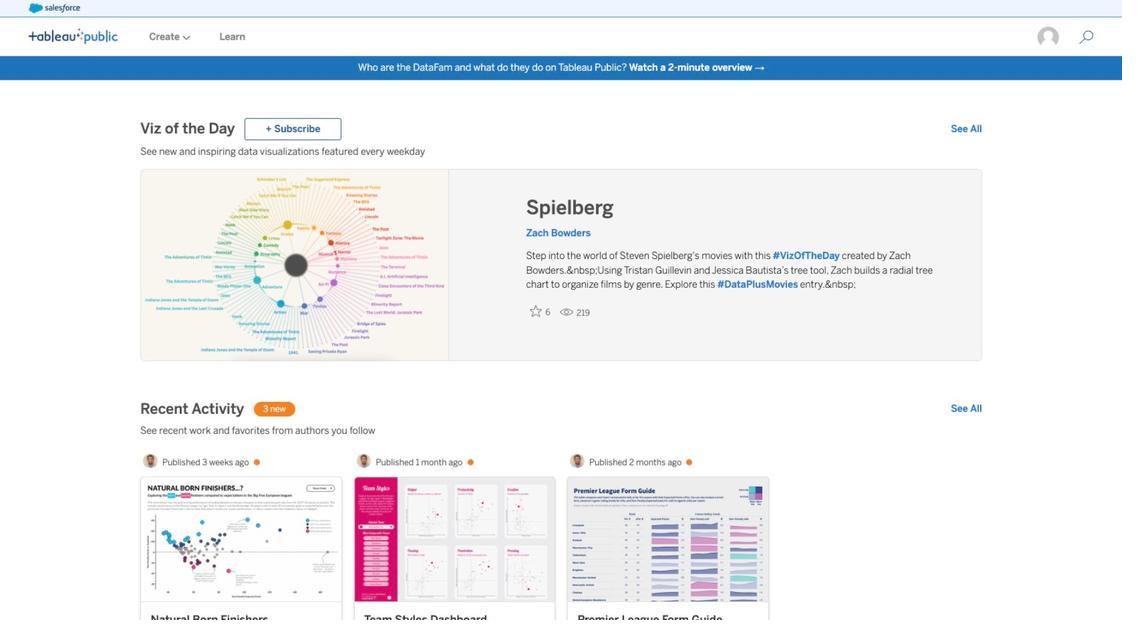 Task type: describe. For each thing, give the bounding box(es) containing it.
salesforce logo image
[[29, 4, 80, 13]]

2 ben norland image from the left
[[357, 454, 371, 469]]

see all recent activity element
[[951, 403, 983, 417]]

create image
[[180, 35, 191, 40]]

viz of the day heading
[[140, 120, 235, 139]]

see new and inspiring data visualizations featured every weekday element
[[140, 145, 983, 160]]



Task type: vqa. For each thing, say whether or not it's contained in the screenshot.
Workbook thumbnail to the right
yes



Task type: locate. For each thing, give the bounding box(es) containing it.
2 workbook thumbnail image from the left
[[355, 478, 555, 602]]

workbook thumbnail image
[[141, 478, 341, 602], [355, 478, 555, 602], [568, 478, 768, 602]]

1 workbook thumbnail image from the left
[[141, 478, 341, 602]]

2 horizontal spatial workbook thumbnail image
[[568, 478, 768, 602]]

workbook thumbnail image for second ben norland image from the right
[[141, 478, 341, 602]]

tableau public viz of the day image
[[141, 170, 449, 362]]

go to search image
[[1065, 30, 1109, 45]]

1 horizontal spatial ben norland image
[[357, 454, 371, 469]]

see all viz of the day element
[[951, 122, 983, 137]]

add favorite image
[[530, 306, 542, 318]]

workbook thumbnail image for ben norland icon
[[568, 478, 768, 602]]

ben norland image
[[143, 454, 158, 469], [357, 454, 371, 469]]

0 horizontal spatial ben norland image
[[143, 454, 158, 469]]

workbook thumbnail image for 2nd ben norland image
[[355, 478, 555, 602]]

1 horizontal spatial workbook thumbnail image
[[355, 478, 555, 602]]

recent activity heading
[[140, 400, 244, 420]]

ben norland image
[[570, 454, 585, 469]]

3 workbook thumbnail image from the left
[[568, 478, 768, 602]]

see recent work and favorites from authors you follow element
[[140, 424, 983, 439]]

logo image
[[29, 28, 118, 44]]

gary.orlando image
[[1038, 26, 1061, 49]]

Add Favorite button
[[526, 302, 555, 322]]

1 ben norland image from the left
[[143, 454, 158, 469]]

0 horizontal spatial workbook thumbnail image
[[141, 478, 341, 602]]



